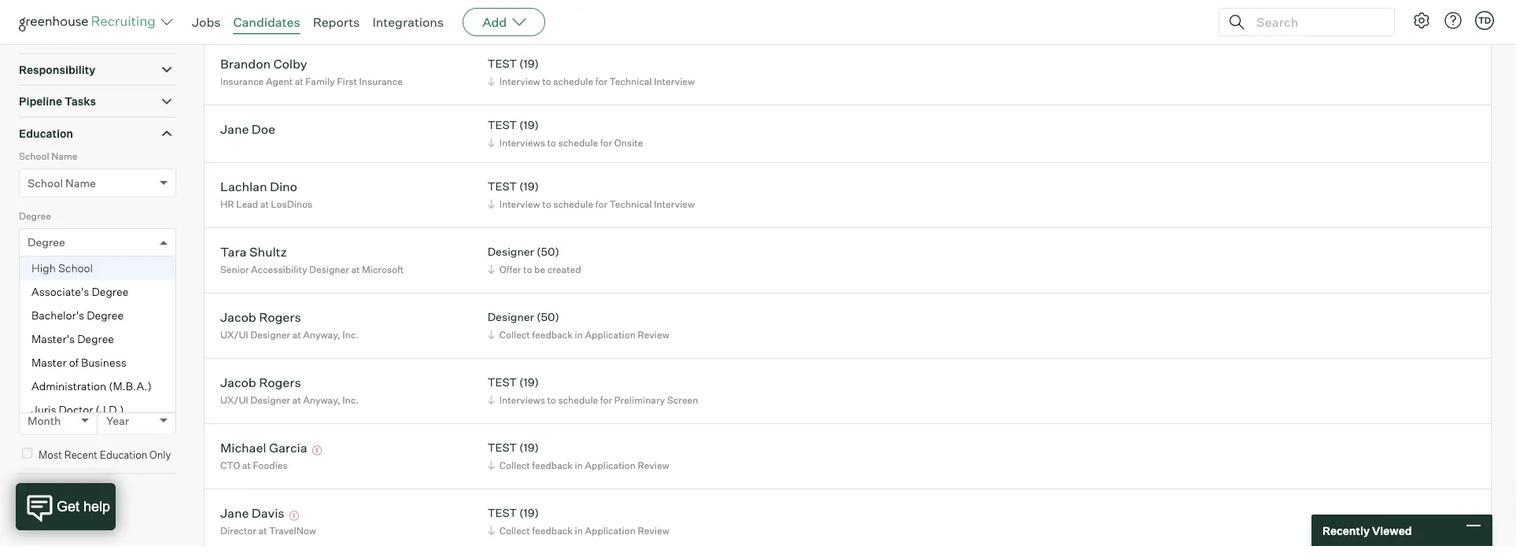 Task type: locate. For each thing, give the bounding box(es) containing it.
interviews to schedule for preliminary screen link
[[485, 392, 702, 407]]

rogers for designer
[[259, 309, 301, 325]]

designer inside "designer (50) collect feedback in application review"
[[488, 310, 534, 324]]

at down colby
[[295, 75, 304, 87]]

2 technical from the top
[[610, 198, 652, 210]]

(19) for ux/ui designer at anyway, inc.
[[519, 375, 539, 389]]

1 vertical spatial inc.
[[343, 394, 359, 406]]

jacob down senior
[[220, 309, 256, 325]]

master's degree
[[31, 332, 114, 346]]

0 vertical spatial test (19) collect feedback in application review
[[488, 441, 669, 471]]

1 inc. from the top
[[343, 329, 359, 340]]

1 vertical spatial review
[[638, 459, 669, 471]]

4 (19) from the top
[[519, 375, 539, 389]]

0 vertical spatial school
[[19, 150, 49, 162]]

jane up director
[[220, 505, 249, 521]]

month down master's
[[28, 354, 61, 368]]

interview to schedule for technical interview link up test (19) interviews to schedule for onsite
[[485, 74, 699, 89]]

rogers for test
[[259, 374, 301, 390]]

jane for jane davis
[[220, 505, 249, 521]]

juris doctor (j.d.) option
[[20, 398, 175, 422]]

1 vertical spatial collect feedback in application review link
[[485, 458, 673, 473]]

0 vertical spatial in
[[575, 329, 583, 340]]

jacob rogers ux/ui designer at anyway, inc.
[[220, 309, 359, 340], [220, 374, 359, 406]]

degree inside option
[[92, 285, 128, 299]]

1 vertical spatial discipline
[[28, 295, 78, 309]]

1 vertical spatial collect
[[499, 459, 530, 471]]

degree element
[[19, 208, 176, 422]]

jacob rogers ux/ui designer at anyway, inc. down accessibility at left
[[220, 309, 359, 340]]

1 jane from the top
[[220, 121, 249, 137]]

insurance down brandon
[[220, 75, 264, 87]]

collect inside "designer (50) collect feedback in application review"
[[499, 329, 530, 340]]

1 vertical spatial anyway,
[[303, 394, 340, 406]]

jacob rogers link for designer
[[220, 309, 301, 327]]

to for jacob rogers
[[547, 394, 556, 406]]

month for end
[[28, 414, 61, 427]]

inc.
[[343, 329, 359, 340], [343, 394, 359, 406]]

insurance right first
[[359, 75, 403, 87]]

interviews inside test (19) interviews to schedule for onsite
[[499, 137, 545, 148]]

interview to schedule for technical interview link down interviews to schedule for onsite link
[[485, 196, 699, 211]]

interview to schedule for holding tank
[[499, 10, 668, 22]]

discipline element
[[19, 268, 176, 327]]

lead
[[236, 198, 258, 210]]

0 vertical spatial test (19) interview to schedule for technical interview
[[488, 57, 695, 87]]

jacob rogers ux/ui designer at anyway, inc. up garcia at left
[[220, 374, 359, 406]]

jacob rogers link up the michael garcia
[[220, 374, 301, 392]]

0 vertical spatial interviews
[[499, 137, 545, 148]]

school inside high school option
[[58, 261, 93, 275]]

master of business administration (m.b.a.)
[[31, 356, 152, 393]]

designer
[[488, 245, 534, 259], [309, 263, 349, 275], [488, 310, 534, 324], [250, 329, 290, 340], [250, 394, 290, 406]]

(19) inside test (19) interviews to schedule for preliminary screen
[[519, 375, 539, 389]]

2 test (19) interview to schedule for technical interview from the top
[[488, 180, 695, 210]]

school name
[[19, 150, 78, 162], [28, 176, 96, 190]]

anyway, up michael garcia has been in application review for more than 5 days icon
[[303, 394, 340, 406]]

2 interview to schedule for technical interview link from the top
[[485, 196, 699, 211]]

2 jacob rogers link from the top
[[220, 374, 301, 392]]

(50) for jacob rogers
[[537, 310, 559, 324]]

0 vertical spatial collect feedback in application review link
[[485, 327, 673, 342]]

to inside designer (50) offer to be created
[[523, 263, 532, 275]]

1 vertical spatial jacob
[[220, 374, 256, 390]]

2 vertical spatial collect feedback in application review link
[[485, 523, 673, 538]]

bachelor's degree
[[31, 309, 124, 322]]

(50) inside designer (50) offer to be created
[[537, 245, 559, 259]]

for
[[595, 10, 607, 22], [595, 75, 607, 87], [600, 137, 612, 148], [595, 198, 607, 210], [600, 394, 612, 406]]

collect
[[499, 329, 530, 340], [499, 459, 530, 471], [499, 525, 530, 536]]

rogers
[[259, 309, 301, 325], [259, 374, 301, 390]]

feedback inside "designer (50) collect feedback in application review"
[[532, 329, 573, 340]]

master's degree option
[[20, 327, 175, 351]]

test for hr lead at losdinos
[[488, 180, 517, 193]]

3 review from the top
[[638, 525, 669, 536]]

1 jacob rogers link from the top
[[220, 309, 301, 327]]

tara shultz senior accessibility designer at microsoft
[[220, 244, 404, 275]]

test (19) interview to schedule for technical interview down interview to schedule for holding tank
[[488, 57, 695, 87]]

1 vertical spatial interviews
[[499, 394, 545, 406]]

2 vertical spatial collect
[[499, 525, 530, 536]]

1 anyway, from the top
[[303, 329, 340, 340]]

test (19) collect feedback in application review
[[488, 441, 669, 471], [488, 506, 669, 536]]

0 vertical spatial jane
[[220, 121, 249, 137]]

2 vertical spatial application
[[585, 525, 636, 536]]

degree for associate's degree
[[92, 285, 128, 299]]

test (19) interview to schedule for technical interview down interviews to schedule for onsite link
[[488, 180, 695, 210]]

1 application from the top
[[585, 329, 636, 340]]

at right lead
[[260, 198, 269, 210]]

high school option
[[20, 257, 175, 280]]

at left the microsoft
[[351, 263, 360, 275]]

0 vertical spatial inc.
[[343, 329, 359, 340]]

technical for brandon colby
[[610, 75, 652, 87]]

2 vertical spatial school
[[58, 261, 93, 275]]

0 vertical spatial year
[[106, 354, 129, 368]]

1 vertical spatial interview to schedule for technical interview link
[[485, 196, 699, 211]]

2 interviews from the top
[[499, 394, 545, 406]]

designer up the michael garcia
[[250, 394, 290, 406]]

jacob rogers link
[[220, 309, 301, 327], [220, 374, 301, 392]]

0 vertical spatial collect
[[499, 329, 530, 340]]

0 vertical spatial (50)
[[537, 245, 559, 259]]

4 test from the top
[[488, 375, 517, 389]]

jobs link
[[192, 14, 221, 30]]

education for education start
[[19, 329, 64, 340]]

2 in from the top
[[575, 459, 583, 471]]

schedule left onsite
[[558, 137, 598, 148]]

jacob rogers link down accessibility at left
[[220, 309, 301, 327]]

1 collect from the top
[[499, 329, 530, 340]]

rogers up garcia at left
[[259, 374, 301, 390]]

(j.d.)
[[96, 403, 124, 417]]

list box
[[20, 257, 175, 422]]

anyway, down tara shultz senior accessibility designer at microsoft
[[303, 329, 340, 340]]

at down davis
[[258, 525, 267, 536]]

0 vertical spatial jacob rogers ux/ui designer at anyway, inc.
[[220, 309, 359, 340]]

1 vertical spatial jacob rogers link
[[220, 374, 301, 392]]

schedule for dino
[[553, 198, 593, 210]]

degree inside "option"
[[77, 332, 114, 346]]

1 (50) from the top
[[537, 245, 559, 259]]

3 test from the top
[[488, 180, 517, 193]]

2 test from the top
[[488, 118, 517, 132]]

schedule left preliminary
[[558, 394, 598, 406]]

2 jacob from the top
[[220, 374, 256, 390]]

2 jacob rogers ux/ui designer at anyway, inc. from the top
[[220, 374, 359, 406]]

tasks
[[65, 95, 96, 108]]

doe
[[252, 121, 275, 137]]

1 vertical spatial in
[[575, 459, 583, 471]]

year up "(m.b.a.)"
[[106, 354, 129, 368]]

interviews inside test (19) interviews to schedule for preliminary screen
[[499, 394, 545, 406]]

jane davis
[[220, 505, 285, 521]]

tank
[[647, 10, 668, 22]]

feedback for test (19)
[[532, 459, 573, 471]]

2 (19) from the top
[[519, 118, 539, 132]]

1 vertical spatial month
[[28, 414, 61, 427]]

recent
[[64, 448, 98, 461]]

1 vertical spatial test (19) collect feedback in application review
[[488, 506, 669, 536]]

education down the bachelor's
[[19, 329, 64, 340]]

greenhouse recruiting image
[[19, 13, 161, 31]]

test (19) interview to schedule for technical interview
[[488, 57, 695, 87], [488, 180, 695, 210]]

(19) for hr lead at losdinos
[[519, 180, 539, 193]]

education up juris
[[19, 388, 64, 400]]

student at n/a
[[220, 10, 286, 22]]

brandon colby link
[[220, 56, 307, 74]]

1 vertical spatial year
[[106, 414, 129, 427]]

1 vertical spatial test (19) interview to schedule for technical interview
[[488, 180, 695, 210]]

application for designer (50)
[[585, 329, 636, 340]]

(50) down be
[[537, 310, 559, 324]]

schedule down interviews to schedule for onsite link
[[553, 198, 593, 210]]

designer down offer in the left of the page
[[488, 310, 534, 324]]

education
[[19, 126, 73, 140], [19, 329, 64, 340], [19, 388, 64, 400], [100, 448, 147, 461]]

designer right accessibility at left
[[309, 263, 349, 275]]

ux/ui up 'michael'
[[220, 394, 248, 406]]

2 vertical spatial feedback
[[532, 525, 573, 536]]

education down pipeline at the top left of page
[[19, 126, 73, 140]]

rogers down accessibility at left
[[259, 309, 301, 325]]

0 vertical spatial jacob rogers link
[[220, 309, 301, 327]]

0 vertical spatial jacob
[[220, 309, 256, 325]]

to
[[542, 10, 551, 22], [542, 75, 551, 87], [547, 137, 556, 148], [542, 198, 551, 210], [523, 263, 532, 275], [547, 394, 556, 406]]

month
[[28, 354, 61, 368], [28, 414, 61, 427]]

3 (19) from the top
[[519, 180, 539, 193]]

degree
[[19, 210, 51, 222], [28, 235, 65, 249], [92, 285, 128, 299], [87, 309, 124, 322], [77, 332, 114, 346]]

2 ux/ui from the top
[[220, 394, 248, 406]]

1 technical from the top
[[610, 75, 652, 87]]

school name element
[[19, 149, 176, 208]]

education left only
[[100, 448, 147, 461]]

for down interviews to schedule for onsite link
[[595, 198, 607, 210]]

0 vertical spatial anyway,
[[303, 329, 340, 340]]

to inside test (19) interviews to schedule for onsite
[[547, 137, 556, 148]]

interview to schedule for technical interview link for dino
[[485, 196, 699, 211]]

discipline up associate's
[[19, 269, 62, 281]]

application inside "designer (50) collect feedback in application review"
[[585, 329, 636, 340]]

test (19) interview to schedule for technical interview for dino
[[488, 180, 695, 210]]

in
[[575, 329, 583, 340], [575, 459, 583, 471], [575, 525, 583, 536]]

1 year from the top
[[106, 354, 129, 368]]

0 vertical spatial application
[[585, 329, 636, 340]]

for inside test (19) interviews to schedule for preliminary screen
[[600, 394, 612, 406]]

review
[[638, 329, 669, 340], [638, 459, 669, 471], [638, 525, 669, 536]]

interviews for test (19) interviews to schedule for preliminary screen
[[499, 394, 545, 406]]

for for colby
[[595, 75, 607, 87]]

education for education
[[19, 126, 73, 140]]

1 feedback from the top
[[532, 329, 573, 340]]

inc. for designer (50)
[[343, 329, 359, 340]]

1 vertical spatial jacob rogers ux/ui designer at anyway, inc.
[[220, 374, 359, 406]]

2 test (19) collect feedback in application review from the top
[[488, 506, 669, 536]]

(m.b.a.)
[[109, 379, 152, 393]]

2 anyway, from the top
[[303, 394, 340, 406]]

list box containing high school
[[20, 257, 175, 422]]

insurance
[[220, 75, 264, 87], [359, 75, 403, 87]]

travelnow
[[269, 525, 316, 536]]

jane left doe
[[220, 121, 249, 137]]

2 collect feedback in application review link from the top
[[485, 458, 673, 473]]

(50)
[[537, 245, 559, 259], [537, 310, 559, 324]]

test for cto at foodies
[[488, 441, 517, 455]]

ux/ui
[[220, 329, 248, 340], [220, 394, 248, 406]]

reset filters button
[[19, 482, 113, 512]]

schedule inside test (19) interviews to schedule for preliminary screen
[[558, 394, 598, 406]]

1 vertical spatial technical
[[610, 198, 652, 210]]

1 ux/ui from the top
[[220, 329, 248, 340]]

2 jane from the top
[[220, 505, 249, 521]]

2 review from the top
[[638, 459, 669, 471]]

filters
[[74, 490, 106, 504]]

technical
[[610, 75, 652, 87], [610, 198, 652, 210]]

0 vertical spatial review
[[638, 329, 669, 340]]

candidates
[[233, 14, 300, 30]]

1 horizontal spatial insurance
[[359, 75, 403, 87]]

family
[[306, 75, 335, 87]]

1 vertical spatial ux/ui
[[220, 394, 248, 406]]

collect for test (19)
[[499, 459, 530, 471]]

dino
[[270, 178, 297, 194]]

configure image
[[1412, 11, 1431, 30]]

3 collect feedback in application review link from the top
[[485, 523, 673, 538]]

michael
[[220, 440, 266, 455]]

jacob rogers ux/ui designer at anyway, inc. for test
[[220, 374, 359, 406]]

0 vertical spatial feedback
[[532, 329, 573, 340]]

screen
[[667, 394, 698, 406]]

(19) for insurance agent at family first insurance
[[519, 57, 539, 71]]

1 vertical spatial application
[[585, 459, 636, 471]]

test inside test (19) interviews to schedule for preliminary screen
[[488, 375, 517, 389]]

1 interviews from the top
[[499, 137, 545, 148]]

for up test (19) interviews to schedule for onsite
[[595, 75, 607, 87]]

jane
[[220, 121, 249, 137], [220, 505, 249, 521]]

2 year from the top
[[106, 414, 129, 427]]

preliminary
[[614, 394, 665, 406]]

2 application from the top
[[585, 459, 636, 471]]

hr
[[220, 198, 234, 210]]

5 test from the top
[[488, 441, 517, 455]]

designer up offer in the left of the page
[[488, 245, 534, 259]]

0 vertical spatial discipline
[[19, 269, 62, 281]]

2 month from the top
[[28, 414, 61, 427]]

degree inside option
[[87, 309, 124, 322]]

designer inside tara shultz senior accessibility designer at microsoft
[[309, 263, 349, 275]]

1 test from the top
[[488, 57, 517, 71]]

0 vertical spatial interview to schedule for technical interview link
[[485, 74, 699, 89]]

education end
[[19, 388, 83, 400]]

1 vertical spatial feedback
[[532, 459, 573, 471]]

0 vertical spatial ux/ui
[[220, 329, 248, 340]]

(19)
[[519, 57, 539, 71], [519, 118, 539, 132], [519, 180, 539, 193], [519, 375, 539, 389], [519, 441, 539, 455], [519, 506, 539, 520]]

accessibility
[[251, 263, 307, 275]]

3 feedback from the top
[[532, 525, 573, 536]]

ux/ui down senior
[[220, 329, 248, 340]]

none field inside 'degree' element
[[28, 229, 31, 256]]

6 test from the top
[[488, 506, 517, 520]]

0 vertical spatial rogers
[[259, 309, 301, 325]]

1 rogers from the top
[[259, 309, 301, 325]]

discipline up the education start
[[28, 295, 78, 309]]

test (19) interview to schedule for technical interview for colby
[[488, 57, 695, 87]]

administration
[[31, 379, 106, 393]]

0 vertical spatial month
[[28, 354, 61, 368]]

year
[[106, 354, 129, 368], [106, 414, 129, 427]]

application
[[585, 329, 636, 340], [585, 459, 636, 471], [585, 525, 636, 536]]

year up most recent education only
[[106, 414, 129, 427]]

td
[[1478, 15, 1491, 26]]

high school
[[31, 261, 93, 275]]

(50) inside "designer (50) collect feedback in application review"
[[537, 310, 559, 324]]

collect feedback in application review link
[[485, 327, 673, 342], [485, 458, 673, 473], [485, 523, 673, 538]]

month down education end
[[28, 414, 61, 427]]

lachlan dino hr lead at losdinos
[[220, 178, 312, 210]]

1 jacob rogers ux/ui designer at anyway, inc. from the top
[[220, 309, 359, 340]]

1 vertical spatial rogers
[[259, 374, 301, 390]]

at down accessibility at left
[[292, 329, 301, 340]]

for for dino
[[595, 198, 607, 210]]

schedule
[[553, 10, 593, 22], [553, 75, 593, 87], [558, 137, 598, 148], [553, 198, 593, 210], [558, 394, 598, 406]]

td button
[[1475, 11, 1494, 30]]

test
[[488, 57, 517, 71], [488, 118, 517, 132], [488, 180, 517, 193], [488, 375, 517, 389], [488, 441, 517, 455], [488, 506, 517, 520]]

candidates link
[[233, 14, 300, 30]]

michael garcia has been in application review for more than 5 days image
[[310, 446, 324, 455]]

2 vertical spatial review
[[638, 525, 669, 536]]

review inside "designer (50) collect feedback in application review"
[[638, 329, 669, 340]]

at up garcia at left
[[292, 394, 301, 406]]

1 interview to schedule for technical interview link from the top
[[485, 74, 699, 89]]

for left preliminary
[[600, 394, 612, 406]]

in inside "designer (50) collect feedback in application review"
[[575, 329, 583, 340]]

1 vertical spatial (50)
[[537, 310, 559, 324]]

1 review from the top
[[638, 329, 669, 340]]

1 vertical spatial jane
[[220, 505, 249, 521]]

pipeline tasks
[[19, 95, 96, 108]]

1 month from the top
[[28, 354, 61, 368]]

test for insurance agent at family first insurance
[[488, 57, 517, 71]]

schedule inside test (19) interviews to schedule for onsite
[[558, 137, 598, 148]]

brandon
[[220, 56, 271, 71]]

at inside "brandon colby insurance agent at family first insurance"
[[295, 75, 304, 87]]

(50) up be
[[537, 245, 559, 259]]

2 (50) from the top
[[537, 310, 559, 324]]

associate's degree option
[[20, 280, 175, 304]]

5 (19) from the top
[[519, 441, 539, 455]]

test for ux/ui designer at anyway, inc.
[[488, 375, 517, 389]]

technical down onsite
[[610, 198, 652, 210]]

garcia
[[269, 440, 307, 455]]

to inside test (19) interviews to schedule for preliminary screen
[[547, 394, 556, 406]]

0 vertical spatial technical
[[610, 75, 652, 87]]

2 insurance from the left
[[359, 75, 403, 87]]

2 rogers from the top
[[259, 374, 301, 390]]

schedule up test (19) interviews to schedule for onsite
[[553, 75, 593, 87]]

1 (19) from the top
[[519, 57, 539, 71]]

master
[[31, 356, 67, 370]]

ux/ui for designer (50)
[[220, 329, 248, 340]]

technical up onsite
[[610, 75, 652, 87]]

0 horizontal spatial insurance
[[220, 75, 264, 87]]

1 jacob from the top
[[220, 309, 256, 325]]

degree for master's degree
[[77, 332, 114, 346]]

1 test (19) interview to schedule for technical interview from the top
[[488, 57, 695, 87]]

2 inc. from the top
[[343, 394, 359, 406]]

6 (19) from the top
[[519, 506, 539, 520]]

2 vertical spatial in
[[575, 525, 583, 536]]

collect feedback in application review link for michael garcia
[[485, 458, 673, 473]]

davis
[[252, 505, 285, 521]]

1 in from the top
[[575, 329, 583, 340]]

jacob up 'michael'
[[220, 374, 256, 390]]

master of business administration (m.b.a.) option
[[20, 351, 175, 398]]

interview
[[499, 10, 540, 22], [499, 75, 540, 87], [654, 75, 695, 87], [499, 198, 540, 210], [654, 198, 695, 210]]

None field
[[28, 229, 31, 256]]

2 collect from the top
[[499, 459, 530, 471]]

1 vertical spatial school
[[28, 176, 63, 190]]

application for test (19)
[[585, 459, 636, 471]]

viewed
[[1372, 523, 1412, 537]]

for left onsite
[[600, 137, 612, 148]]

2 feedback from the top
[[532, 459, 573, 471]]



Task type: vqa. For each thing, say whether or not it's contained in the screenshot.
Designer within Tara Shultz Senior Accessibility Designer at Microsoft
yes



Task type: describe. For each thing, give the bounding box(es) containing it.
reports link
[[313, 14, 360, 30]]

(50) for tara shultz
[[537, 245, 559, 259]]

reports
[[313, 14, 360, 30]]

at left n/a
[[258, 10, 267, 22]]

student
[[220, 10, 256, 22]]

interview to schedule for holding tank link
[[485, 8, 672, 23]]

test (19) interviews to schedule for preliminary screen
[[488, 375, 698, 406]]

in for test (19)
[[575, 459, 583, 471]]

juris doctor (j.d.)
[[31, 403, 124, 417]]

degree for bachelor's degree
[[87, 309, 124, 322]]

doctor
[[59, 403, 93, 417]]

year for education start
[[106, 354, 129, 368]]

associate's degree
[[31, 285, 128, 299]]

anyway, for designer
[[303, 329, 340, 340]]

bachelor's
[[31, 309, 84, 322]]

technical for lachlan dino
[[610, 198, 652, 210]]

td button
[[1472, 8, 1497, 33]]

start
[[66, 329, 88, 340]]

Most Recent Education Only checkbox
[[22, 448, 32, 459]]

be
[[534, 263, 545, 275]]

jane doe
[[220, 121, 275, 137]]

Search text field
[[1253, 11, 1380, 33]]

jane for jane doe
[[220, 121, 249, 137]]

0 vertical spatial name
[[51, 150, 78, 162]]

in for designer (50)
[[575, 329, 583, 340]]

master's
[[31, 332, 75, 346]]

to for brandon colby
[[542, 75, 551, 87]]

michael garcia
[[220, 440, 307, 455]]

tara shultz link
[[220, 244, 287, 262]]

business
[[81, 356, 127, 370]]

created
[[547, 263, 581, 275]]

for for rogers
[[600, 394, 612, 406]]

add
[[482, 14, 507, 30]]

anyway, for test
[[303, 394, 340, 406]]

responsibility
[[19, 63, 95, 76]]

most
[[39, 448, 62, 461]]

test inside test (19) interviews to schedule for onsite
[[488, 118, 517, 132]]

brandon colby insurance agent at family first insurance
[[220, 56, 403, 87]]

holding
[[610, 10, 645, 22]]

lachlan dino link
[[220, 178, 297, 196]]

schedule left holding
[[553, 10, 593, 22]]

1 collect feedback in application review link from the top
[[485, 327, 673, 342]]

source
[[19, 31, 57, 45]]

0 vertical spatial school name
[[19, 150, 78, 162]]

1 vertical spatial school name
[[28, 176, 96, 190]]

recently
[[1323, 523, 1370, 537]]

reset filters
[[42, 490, 106, 504]]

most recent education only
[[39, 448, 171, 461]]

year for education end
[[106, 414, 129, 427]]

first
[[337, 75, 357, 87]]

tara
[[220, 244, 247, 259]]

3 in from the top
[[575, 525, 583, 536]]

high
[[31, 261, 56, 275]]

michael garcia link
[[220, 440, 307, 458]]

collect for designer (50)
[[499, 329, 530, 340]]

director at travelnow
[[220, 525, 316, 536]]

review for test (19)
[[638, 459, 669, 471]]

cto
[[220, 459, 240, 471]]

for left holding
[[595, 10, 607, 22]]

losdinos
[[271, 198, 312, 210]]

juris
[[31, 403, 56, 417]]

inc. for test (19)
[[343, 394, 359, 406]]

offer to be created link
[[485, 262, 585, 277]]

shultz
[[249, 244, 287, 259]]

1 insurance from the left
[[220, 75, 264, 87]]

recently viewed
[[1323, 523, 1412, 537]]

associate's
[[31, 285, 89, 299]]

n/a
[[269, 10, 286, 22]]

senior
[[220, 263, 249, 275]]

1 vertical spatial name
[[65, 176, 96, 190]]

list box inside 'degree' element
[[20, 257, 175, 422]]

test (19) interviews to schedule for onsite
[[488, 118, 643, 148]]

agent
[[266, 75, 293, 87]]

designer down accessibility at left
[[250, 329, 290, 340]]

ux/ui for test (19)
[[220, 394, 248, 406]]

at inside tara shultz senior accessibility designer at microsoft
[[351, 263, 360, 275]]

designer (50) offer to be created
[[488, 245, 581, 275]]

schedule for colby
[[553, 75, 593, 87]]

(19) inside test (19) interviews to schedule for onsite
[[519, 118, 539, 132]]

1 test (19) collect feedback in application review from the top
[[488, 441, 669, 471]]

foodies
[[253, 459, 288, 471]]

end
[[66, 388, 83, 400]]

collect feedback in application review link for jane davis
[[485, 523, 673, 538]]

of
[[69, 356, 79, 370]]

jacob rogers ux/ui designer at anyway, inc. for designer
[[220, 309, 359, 340]]

jane davis link
[[220, 505, 285, 523]]

to for lachlan dino
[[542, 198, 551, 210]]

education start
[[19, 329, 88, 340]]

at right cto
[[242, 459, 251, 471]]

designer inside designer (50) offer to be created
[[488, 245, 534, 259]]

(19) for cto at foodies
[[519, 441, 539, 455]]

only
[[150, 448, 171, 461]]

microsoft
[[362, 263, 404, 275]]

offer
[[499, 263, 521, 275]]

interview to schedule for technical interview link for colby
[[485, 74, 699, 89]]

for inside test (19) interviews to schedule for onsite
[[600, 137, 612, 148]]

reset
[[42, 490, 71, 504]]

jacob rogers link for test
[[220, 374, 301, 392]]

feedback for designer (50)
[[532, 329, 573, 340]]

colby
[[273, 56, 307, 71]]

jobs
[[192, 14, 221, 30]]

onsite
[[614, 137, 643, 148]]

3 collect from the top
[[499, 525, 530, 536]]

integrations link
[[372, 14, 444, 30]]

to for tara shultz
[[523, 263, 532, 275]]

interviews for test (19) interviews to schedule for onsite
[[499, 137, 545, 148]]

jane davis has been in application review for more than 5 days image
[[287, 511, 301, 521]]

integrations
[[372, 14, 444, 30]]

bachelor's degree option
[[20, 304, 175, 327]]

lachlan
[[220, 178, 267, 194]]

designer (50) collect feedback in application review
[[488, 310, 669, 340]]

pipeline
[[19, 95, 62, 108]]

cto at foodies
[[220, 459, 288, 471]]

month for start
[[28, 354, 61, 368]]

schedule for rogers
[[558, 394, 598, 406]]

jacob for test
[[220, 374, 256, 390]]

review for designer (50)
[[638, 329, 669, 340]]

jane doe link
[[220, 121, 275, 139]]

interviews to schedule for onsite link
[[485, 135, 647, 150]]

education for education end
[[19, 388, 64, 400]]

3 application from the top
[[585, 525, 636, 536]]

at inside the lachlan dino hr lead at losdinos
[[260, 198, 269, 210]]

jacob for designer
[[220, 309, 256, 325]]



